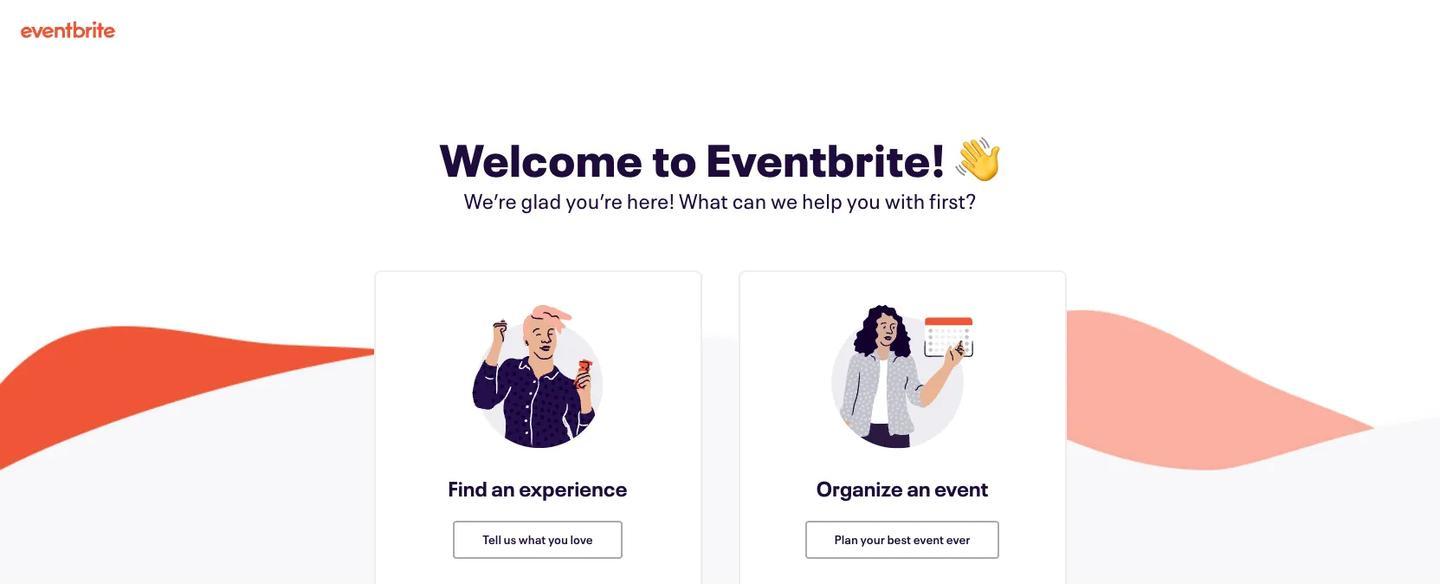 Task type: describe. For each thing, give the bounding box(es) containing it.
0 vertical spatial event
[[935, 475, 989, 502]]

plan your best event ever
[[835, 531, 971, 547]]

find an experience
[[448, 475, 628, 502]]

us
[[504, 531, 517, 547]]

glad
[[521, 187, 562, 215]]

you inside "welcome to eventbrite! 👋 we're glad you're here! what can we help you with first?"
[[847, 187, 881, 215]]

eventbrite!
[[707, 130, 947, 189]]

with
[[885, 187, 926, 215]]

your
[[861, 531, 885, 547]]

we
[[771, 187, 798, 215]]

welcome to eventbrite! 👋 we're glad you're here! what can we help you with first?
[[440, 130, 1002, 215]]

find
[[448, 475, 488, 502]]

tell us what you love
[[483, 531, 593, 547]]

👋
[[956, 130, 1002, 189]]

tell
[[483, 531, 502, 547]]

you inside "tell us what you love" button
[[548, 531, 568, 547]]

plan
[[835, 531, 859, 547]]

organize
[[817, 475, 904, 502]]

we're
[[464, 187, 517, 215]]

an for experience
[[492, 475, 515, 502]]

help
[[802, 187, 843, 215]]



Task type: locate. For each thing, give the bounding box(es) containing it.
plan your best event ever button
[[805, 520, 1000, 559]]

1 an from the left
[[492, 475, 515, 502]]

event left ever on the bottom of the page
[[914, 531, 945, 547]]

best
[[888, 531, 912, 547]]

an up plan your best event ever
[[908, 475, 931, 502]]

can
[[733, 187, 767, 215]]

you left with
[[847, 187, 881, 215]]

first?
[[930, 187, 977, 215]]

an
[[492, 475, 515, 502], [908, 475, 931, 502]]

an for event
[[908, 475, 931, 502]]

event inside button
[[914, 531, 945, 547]]

what
[[679, 187, 729, 215]]

1 horizontal spatial an
[[908, 475, 931, 502]]

here!
[[627, 187, 675, 215]]

0 horizontal spatial you
[[548, 531, 568, 547]]

what
[[519, 531, 546, 547]]

you left love
[[548, 531, 568, 547]]

welcome
[[440, 130, 644, 189]]

0 horizontal spatial an
[[492, 475, 515, 502]]

1 horizontal spatial you
[[847, 187, 881, 215]]

1 vertical spatial event
[[914, 531, 945, 547]]

love
[[571, 531, 593, 547]]

2 an from the left
[[908, 475, 931, 502]]

you
[[847, 187, 881, 215], [548, 531, 568, 547]]

to
[[653, 130, 698, 189]]

event up ever on the bottom of the page
[[935, 475, 989, 502]]

an right "find"
[[492, 475, 515, 502]]

you're
[[566, 187, 623, 215]]

ever
[[947, 531, 971, 547]]

experience
[[519, 475, 628, 502]]

event
[[935, 475, 989, 502], [914, 531, 945, 547]]

organize an event
[[817, 475, 989, 502]]

0 vertical spatial you
[[847, 187, 881, 215]]

1 vertical spatial you
[[548, 531, 568, 547]]

tell us what you love button
[[453, 520, 623, 559]]



Task type: vqa. For each thing, say whether or not it's contained in the screenshot.
the rightmost an
yes



